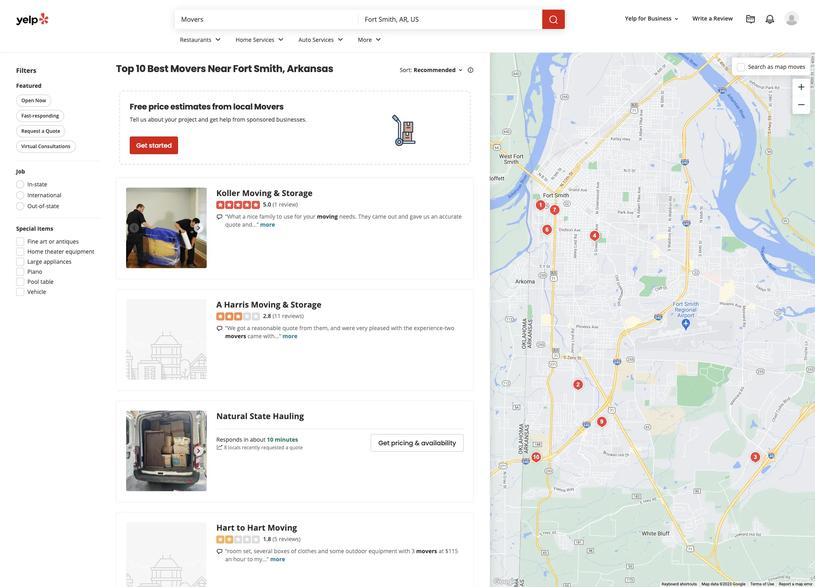 Task type: vqa. For each thing, say whether or not it's contained in the screenshot.
16 chevron down v2 'icon' within the Recommended POPUP BUTTON
yes



Task type: describe. For each thing, give the bounding box(es) containing it.
to for family
[[277, 213, 282, 221]]

0 vertical spatial state
[[34, 181, 47, 188]]

request a quote
[[21, 128, 60, 135]]

16 chevron down v2 image
[[458, 67, 464, 73]]

report a map error link
[[780, 583, 813, 587]]

write a review
[[693, 15, 733, 22]]

antiques
[[56, 238, 79, 246]]

16 speech v2 image for hart
[[217, 549, 223, 556]]

notifications image
[[766, 15, 775, 24]]

zoom in image
[[797, 82, 807, 92]]

terms of use link
[[751, 583, 775, 587]]

nice
[[247, 213, 258, 221]]

able moving and storage image
[[528, 450, 545, 466]]

sort:
[[400, 66, 412, 74]]

1 horizontal spatial a harris moving & storage image
[[570, 377, 586, 393]]

1 vertical spatial to
[[237, 523, 245, 534]]

0 horizontal spatial a harris moving & storage image
[[126, 300, 207, 380]]

a for write
[[709, 15, 713, 22]]

1 horizontal spatial &
[[283, 300, 289, 310]]

a harris moving & storage
[[217, 300, 322, 310]]

my..."
[[254, 556, 269, 564]]

your inside "free price estimates from local movers tell us about your project and get help from sponsored businesses."
[[165, 116, 177, 123]]

get started button
[[130, 137, 178, 154]]

in-state
[[27, 181, 47, 188]]

koller moving & storage image
[[533, 197, 549, 214]]

Near text field
[[365, 15, 536, 24]]

get pricing & availability button
[[371, 435, 464, 452]]

responds in about 10 minutes
[[217, 436, 298, 444]]

next image for previous icon
[[194, 223, 204, 233]]

needs.
[[340, 213, 357, 221]]

hour
[[233, 556, 246, 564]]

more for storage
[[260, 221, 275, 229]]

map for moves
[[775, 63, 787, 70]]

google image
[[492, 577, 519, 588]]

equipment inside group
[[66, 248, 94, 256]]

harris
[[224, 300, 249, 310]]

1 hart from the left
[[217, 523, 235, 534]]

next image for previous image
[[194, 447, 204, 456]]

responds
[[217, 436, 242, 444]]

hart to hart moving
[[217, 523, 297, 534]]

special items
[[16, 225, 53, 233]]

write a review link
[[690, 11, 737, 26]]

accurate
[[439, 213, 462, 221]]

"we got a reasonable quote from them, and were very pleased with the experience-two movers came with..." more
[[225, 325, 455, 340]]

map for error
[[796, 583, 804, 587]]

5.0 (1 review)
[[263, 201, 298, 208]]

elite movers image
[[547, 202, 563, 218]]

"what
[[225, 213, 241, 221]]

yelp for business
[[626, 15, 672, 22]]

shortcuts
[[680, 583, 697, 587]]

some
[[330, 548, 344, 556]]

locals
[[228, 445, 241, 451]]

with inside "we got a reasonable quote from them, and were very pleased with the experience-two movers came with..." more
[[391, 325, 403, 332]]

0 vertical spatial 10
[[136, 62, 146, 75]]

they
[[358, 213, 371, 221]]

restaurants
[[180, 36, 212, 43]]

24 chevron down v2 image for home services
[[276, 35, 286, 45]]

koller moving & storage
[[217, 188, 313, 199]]

started
[[149, 141, 172, 150]]

them,
[[314, 325, 329, 332]]

1 horizontal spatial hart to hart moving image
[[587, 228, 603, 244]]

koller
[[217, 188, 240, 199]]

1.8
[[263, 536, 271, 544]]

in
[[244, 436, 249, 444]]

1 vertical spatial moving
[[251, 300, 281, 310]]

were
[[342, 325, 355, 332]]

keyboard
[[662, 583, 679, 587]]

1 slideshow element from the top
[[126, 188, 207, 269]]

came inside "we got a reasonable quote from them, and were very pleased with the experience-two movers came with..." more
[[248, 333, 262, 340]]

project
[[178, 116, 197, 123]]

1 horizontal spatial equipment
[[369, 548, 398, 556]]

home services
[[236, 36, 275, 43]]

arkansas
[[287, 62, 334, 75]]

1 vertical spatial about
[[250, 436, 266, 444]]

pricing
[[391, 439, 414, 448]]

and inside "free price estimates from local movers tell us about your project and get help from sponsored businesses."
[[198, 116, 208, 123]]

reasonable
[[252, 325, 281, 332]]

(1
[[273, 201, 278, 208]]

search image
[[549, 15, 559, 24]]

get
[[210, 116, 218, 123]]

1 horizontal spatial 10
[[267, 436, 274, 444]]

user actions element
[[619, 10, 811, 60]]

2.8
[[263, 312, 271, 320]]

reviews) for &
[[282, 312, 304, 320]]

& for get pricing & availability
[[415, 439, 420, 448]]

natural
[[217, 411, 248, 422]]

fast-
[[21, 112, 33, 119]]

0 vertical spatial of
[[291, 548, 297, 556]]

16 speech v2 image
[[217, 326, 223, 332]]

0 vertical spatial moving
[[242, 188, 272, 199]]

about inside "free price estimates from local movers tell us about your project and get help from sponsored businesses."
[[148, 116, 164, 123]]

international
[[27, 192, 61, 199]]

1 horizontal spatial movers
[[417, 548, 438, 556]]

more
[[358, 36, 372, 43]]

estimates
[[170, 101, 211, 112]]

more link for &
[[260, 221, 275, 229]]

auto services link
[[292, 29, 352, 52]]

a down minutes
[[286, 445, 288, 451]]

piano
[[27, 268, 42, 276]]

2.8 star rating image
[[217, 313, 260, 321]]

1 vertical spatial hart to hart moving image
[[126, 523, 207, 588]]

fine
[[27, 238, 38, 246]]

featured group
[[15, 82, 100, 154]]

map
[[702, 583, 710, 587]]

home theater equipment
[[27, 248, 94, 256]]

2 vertical spatial quote
[[290, 445, 303, 451]]

2 vertical spatial moving
[[268, 523, 297, 534]]

"room
[[225, 548, 242, 556]]

group containing special items
[[14, 225, 100, 299]]

fast-responding
[[21, 112, 59, 119]]

review)
[[279, 201, 298, 208]]

hauling
[[273, 411, 304, 422]]

map region
[[412, 0, 816, 588]]

more link for moving
[[283, 333, 298, 340]]

of-
[[39, 202, 46, 210]]

affordable friendly movers image
[[594, 414, 610, 430]]

search as map moves
[[749, 63, 806, 70]]

movers inside "free price estimates from local movers tell us about your project and get help from sponsored businesses."
[[254, 101, 284, 112]]

error
[[805, 583, 813, 587]]

in-
[[27, 181, 34, 188]]

more for moving
[[270, 556, 285, 564]]

an inside at $115 an hour to my..."
[[225, 556, 232, 564]]

from inside "we got a reasonable quote from them, and were very pleased with the experience-two movers came with..." more
[[300, 325, 312, 332]]

natural state hauling link
[[217, 411, 304, 422]]

two
[[445, 325, 455, 332]]

out-
[[27, 202, 39, 210]]

and inside "we got a reasonable quote from them, and were very pleased with the experience-two movers came with..." more
[[331, 325, 341, 332]]

auto services
[[299, 36, 334, 43]]

a harris moving & storage link
[[217, 300, 322, 310]]

help
[[220, 116, 231, 123]]

keyboard shortcuts button
[[662, 582, 697, 588]]

reviews) for moving
[[279, 536, 301, 544]]

24 chevron down v2 image for restaurants
[[213, 35, 223, 45]]

businesses.
[[277, 116, 307, 123]]

availability
[[422, 439, 456, 448]]

auto
[[299, 36, 311, 43]]

get pricing & availability
[[379, 439, 456, 448]]

to for hour
[[248, 556, 253, 564]]

at
[[439, 548, 444, 556]]



Task type: locate. For each thing, give the bounding box(es) containing it.
came left out at the top of page
[[373, 213, 387, 221]]

zoom out image
[[797, 100, 807, 110]]

1 horizontal spatial hart
[[247, 523, 266, 534]]

storage
[[282, 188, 313, 199], [291, 300, 322, 310]]

0 vertical spatial movers
[[225, 333, 246, 340]]

a inside "we got a reasonable quote from them, and were very pleased with the experience-two movers came with..." more
[[247, 325, 250, 332]]

0 vertical spatial from
[[212, 101, 232, 112]]

a right report
[[793, 583, 795, 587]]

0 vertical spatial more link
[[260, 221, 275, 229]]

1 vertical spatial your
[[304, 213, 316, 221]]

5 star rating image
[[217, 201, 260, 209]]

1 horizontal spatial none field
[[365, 15, 536, 24]]

moves
[[789, 63, 806, 70]]

from
[[212, 101, 232, 112], [233, 116, 246, 123], [300, 325, 312, 332]]

Find text field
[[181, 15, 352, 24]]

or
[[49, 238, 54, 246]]

christina o. image
[[785, 11, 800, 25]]

minutes
[[275, 436, 298, 444]]

more link for hart
[[270, 556, 285, 564]]

pool table
[[27, 278, 54, 286]]

0 horizontal spatial your
[[165, 116, 177, 123]]

0 horizontal spatial 10
[[136, 62, 146, 75]]

slideshow element
[[126, 188, 207, 269], [126, 411, 207, 492]]

a right write
[[709, 15, 713, 22]]

koller moving & storage image
[[126, 188, 207, 269]]

2 hart from the left
[[247, 523, 266, 534]]

1 vertical spatial more link
[[283, 333, 298, 340]]

1 vertical spatial for
[[295, 213, 302, 221]]

option group containing job
[[14, 168, 100, 213]]

to inside at $115 an hour to my..."
[[248, 556, 253, 564]]

table
[[41, 278, 54, 286]]

a for request
[[42, 128, 44, 135]]

2 horizontal spatial 24 chevron down v2 image
[[336, 35, 345, 45]]

movers right 3
[[417, 548, 438, 556]]

requested
[[261, 445, 285, 451]]

0 vertical spatial movers
[[170, 62, 206, 75]]

16 speech v2 image left "room
[[217, 549, 223, 556]]

1 none field from the left
[[181, 15, 352, 24]]

virtual consultations
[[21, 143, 70, 150]]

boxes
[[274, 548, 290, 556]]

to up 1.8 star rating image
[[237, 523, 245, 534]]

a inside request a quote button
[[42, 128, 44, 135]]

0 vertical spatial map
[[775, 63, 787, 70]]

map data ©2023 google
[[702, 583, 746, 587]]

movers up sponsored
[[254, 101, 284, 112]]

0 horizontal spatial services
[[253, 36, 275, 43]]

1 horizontal spatial group
[[793, 79, 811, 114]]

us inside "free price estimates from local movers tell us about your project and get help from sponsored businesses."
[[140, 116, 147, 123]]

your left moving
[[304, 213, 316, 221]]

1 vertical spatial movers
[[417, 548, 438, 556]]

(5
[[273, 536, 278, 544]]

2 none field from the left
[[365, 15, 536, 24]]

a right the got
[[247, 325, 250, 332]]

1 vertical spatial with
[[399, 548, 410, 556]]

0 vertical spatial equipment
[[66, 248, 94, 256]]

got
[[237, 325, 246, 332]]

None field
[[181, 15, 352, 24], [365, 15, 536, 24]]

1 horizontal spatial home
[[236, 36, 252, 43]]

equipment right outdoor
[[369, 548, 398, 556]]

us
[[140, 116, 147, 123], [424, 213, 430, 221]]

open
[[21, 97, 34, 104]]

0 vertical spatial storage
[[282, 188, 313, 199]]

map
[[775, 63, 787, 70], [796, 583, 804, 587]]

2 vertical spatial more
[[270, 556, 285, 564]]

0 horizontal spatial of
[[291, 548, 297, 556]]

very
[[357, 325, 368, 332]]

moving up 2.8 at the left bottom of the page
[[251, 300, 281, 310]]

0 horizontal spatial hart to hart moving image
[[126, 523, 207, 588]]

0 horizontal spatial for
[[295, 213, 302, 221]]

8 locals recently requested a quote
[[224, 445, 303, 451]]

(11
[[273, 312, 281, 320]]

equipment down antiques
[[66, 248, 94, 256]]

came
[[373, 213, 387, 221], [248, 333, 262, 340]]

1 vertical spatial us
[[424, 213, 430, 221]]

0 vertical spatial to
[[277, 213, 282, 221]]

0 horizontal spatial from
[[212, 101, 232, 112]]

from down local
[[233, 116, 246, 123]]

with left the the
[[391, 325, 403, 332]]

a left quote
[[42, 128, 44, 135]]

0 horizontal spatial none field
[[181, 15, 352, 24]]

movers
[[225, 333, 246, 340], [417, 548, 438, 556]]

home up fort
[[236, 36, 252, 43]]

0 horizontal spatial about
[[148, 116, 164, 123]]

1 vertical spatial equipment
[[369, 548, 398, 556]]

u-pack moving image
[[539, 222, 555, 238]]

24 chevron down v2 image for auto services
[[336, 35, 345, 45]]

0 vertical spatial slideshow element
[[126, 188, 207, 269]]

3 24 chevron down v2 image from the left
[[336, 35, 345, 45]]

moving up 5.0
[[242, 188, 272, 199]]

16 chevron down v2 image
[[674, 16, 680, 22]]

search
[[749, 63, 767, 70]]

3
[[412, 548, 415, 556]]

2 vertical spatial more link
[[270, 556, 285, 564]]

for
[[639, 15, 647, 22], [295, 213, 302, 221]]

0 vertical spatial next image
[[194, 223, 204, 233]]

natural state hauling image
[[126, 411, 207, 492], [748, 450, 764, 466]]

0 horizontal spatial hart
[[217, 523, 235, 534]]

24 chevron down v2 image inside the auto services link
[[336, 35, 345, 45]]

0 vertical spatial hart to hart moving image
[[587, 228, 603, 244]]

0 vertical spatial get
[[136, 141, 147, 150]]

clothes
[[298, 548, 317, 556]]

get
[[136, 141, 147, 150], [379, 439, 390, 448]]

data
[[711, 583, 719, 587]]

& up 2.8 (11 reviews)
[[283, 300, 289, 310]]

2 slideshow element from the top
[[126, 411, 207, 492]]

home for home theater equipment
[[27, 248, 43, 256]]

services down find field
[[253, 36, 275, 43]]

reviews) right (11
[[282, 312, 304, 320]]

0 horizontal spatial get
[[136, 141, 147, 150]]

1 16 speech v2 image from the top
[[217, 214, 223, 221]]

us right the tell
[[140, 116, 147, 123]]

hart to hart moving image
[[587, 228, 603, 244], [126, 523, 207, 588]]

1 vertical spatial from
[[233, 116, 246, 123]]

and left were on the bottom of page
[[331, 325, 341, 332]]

0 horizontal spatial movers
[[170, 62, 206, 75]]

24 chevron down v2 image
[[374, 35, 384, 45]]

get left started
[[136, 141, 147, 150]]

get left "pricing"
[[379, 439, 390, 448]]

0 vertical spatial about
[[148, 116, 164, 123]]

at $115 an hour to my..."
[[225, 548, 458, 564]]

moving up the 1.8 (5 reviews)
[[268, 523, 297, 534]]

for right use
[[295, 213, 302, 221]]

0 horizontal spatial 24 chevron down v2 image
[[213, 35, 223, 45]]

5.0
[[263, 201, 271, 208]]

more link down boxes
[[270, 556, 285, 564]]

1 vertical spatial next image
[[194, 447, 204, 456]]

get for get started
[[136, 141, 147, 150]]

of
[[291, 548, 297, 556], [763, 583, 767, 587]]

none field find
[[181, 15, 352, 24]]

state
[[34, 181, 47, 188], [46, 202, 59, 210]]

2 24 chevron down v2 image from the left
[[276, 35, 286, 45]]

0 vertical spatial an
[[431, 213, 438, 221]]

map right as
[[775, 63, 787, 70]]

quote down minutes
[[290, 445, 303, 451]]

16 speech v2 image for koller
[[217, 214, 223, 221]]

from left them,
[[300, 325, 312, 332]]

about up the 8 locals recently requested a quote
[[250, 436, 266, 444]]

10 right the top
[[136, 62, 146, 75]]

experience-
[[414, 325, 445, 332]]

movers down restaurants
[[170, 62, 206, 75]]

&
[[274, 188, 280, 199], [283, 300, 289, 310], [415, 439, 420, 448]]

2.8 (11 reviews)
[[263, 312, 304, 320]]

out-of-state
[[27, 202, 59, 210]]

state up international
[[34, 181, 47, 188]]

movers down ""we"
[[225, 333, 246, 340]]

1 horizontal spatial movers
[[254, 101, 284, 112]]

business categories element
[[174, 29, 800, 52]]

quote inside "we got a reasonable quote from them, and were very pleased with the experience-two movers came with..." more
[[283, 325, 298, 332]]

top
[[116, 62, 134, 75]]

2 vertical spatial to
[[248, 556, 253, 564]]

1 horizontal spatial natural state hauling image
[[748, 450, 764, 466]]

1 horizontal spatial for
[[639, 15, 647, 22]]

1 horizontal spatial an
[[431, 213, 438, 221]]

"we
[[225, 325, 236, 332]]

a for report
[[793, 583, 795, 587]]

home up large
[[27, 248, 43, 256]]

1 next image from the top
[[194, 223, 204, 233]]

and right out at the top of page
[[399, 213, 409, 221]]

0 vertical spatial home
[[236, 36, 252, 43]]

24 chevron down v2 image inside restaurants link
[[213, 35, 223, 45]]

1 horizontal spatial your
[[304, 213, 316, 221]]

more inside "we got a reasonable quote from them, and were very pleased with the experience-two movers came with..." more
[[283, 333, 298, 340]]

your left the "project"
[[165, 116, 177, 123]]

none field near
[[365, 15, 536, 24]]

1 vertical spatial of
[[763, 583, 767, 587]]

moving
[[242, 188, 272, 199], [251, 300, 281, 310], [268, 523, 297, 534]]

services right 'auto' on the top of the page
[[313, 36, 334, 43]]

©2023
[[720, 583, 732, 587]]

from up help
[[212, 101, 232, 112]]

projects image
[[746, 15, 756, 24]]

1 24 chevron down v2 image from the left
[[213, 35, 223, 45]]

an down "room
[[225, 556, 232, 564]]

free price estimates from local movers image
[[384, 110, 424, 151]]

terms of use
[[751, 583, 775, 587]]

0 vertical spatial quote
[[225, 221, 241, 229]]

theater
[[45, 248, 64, 256]]

state down international
[[46, 202, 59, 210]]

local
[[233, 101, 253, 112]]

quote down "what
[[225, 221, 241, 229]]

hart up 1.8
[[247, 523, 266, 534]]

1 horizontal spatial 24 chevron down v2 image
[[276, 35, 286, 45]]

quote down 2.8 (11 reviews)
[[283, 325, 298, 332]]

24 chevron down v2 image
[[213, 35, 223, 45], [276, 35, 286, 45], [336, 35, 345, 45]]

and inside needs. they came out and gave us an accurate quote and..."
[[399, 213, 409, 221]]

large
[[27, 258, 42, 266]]

with..."
[[264, 333, 281, 340]]

near
[[208, 62, 231, 75]]

0 horizontal spatial equipment
[[66, 248, 94, 256]]

virtual
[[21, 143, 37, 150]]

to down "set," at the left of page
[[248, 556, 253, 564]]

for right yelp
[[639, 15, 647, 22]]

a harris moving & storage image
[[126, 300, 207, 380], [570, 377, 586, 393]]

more right with..." on the bottom
[[283, 333, 298, 340]]

pool
[[27, 278, 39, 286]]

1 vertical spatial state
[[46, 202, 59, 210]]

24 chevron down v2 image right restaurants
[[213, 35, 223, 45]]

1 vertical spatial get
[[379, 439, 390, 448]]

0 horizontal spatial an
[[225, 556, 232, 564]]

& right "pricing"
[[415, 439, 420, 448]]

pleased
[[369, 325, 390, 332]]

2 services from the left
[[313, 36, 334, 43]]

services for auto services
[[313, 36, 334, 43]]

to left use
[[277, 213, 282, 221]]

yelp
[[626, 15, 637, 22]]

moving
[[317, 213, 338, 221]]

0 vertical spatial group
[[793, 79, 811, 114]]

more
[[260, 221, 275, 229], [283, 333, 298, 340], [270, 556, 285, 564]]

1 vertical spatial 10
[[267, 436, 274, 444]]

1 vertical spatial reviews)
[[279, 536, 301, 544]]

home for home services
[[236, 36, 252, 43]]

& up (1
[[274, 188, 280, 199]]

1 vertical spatial an
[[225, 556, 232, 564]]

0 vertical spatial for
[[639, 15, 647, 22]]

None search field
[[175, 10, 567, 29]]

out
[[388, 213, 397, 221]]

and left "some"
[[318, 548, 328, 556]]

to
[[277, 213, 282, 221], [237, 523, 245, 534], [248, 556, 253, 564]]

1.8 star rating image
[[217, 536, 260, 545]]

yelp for business button
[[622, 11, 683, 26]]

previous image
[[129, 223, 139, 233]]

0 horizontal spatial to
[[237, 523, 245, 534]]

16 speech v2 image left "what
[[217, 214, 223, 221]]

& inside get pricing & availability button
[[415, 439, 420, 448]]

a for "what
[[243, 213, 246, 221]]

0 horizontal spatial group
[[14, 225, 100, 299]]

keyboard shortcuts
[[662, 583, 697, 587]]

0 vertical spatial &
[[274, 188, 280, 199]]

map left error
[[796, 583, 804, 587]]

a inside write a review "link"
[[709, 15, 713, 22]]

1 vertical spatial 16 speech v2 image
[[217, 549, 223, 556]]

about down price at the left top of the page
[[148, 116, 164, 123]]

quote
[[225, 221, 241, 229], [283, 325, 298, 332], [290, 445, 303, 451]]

24 chevron down v2 image right auto services at the left of the page
[[336, 35, 345, 45]]

as
[[768, 63, 774, 70]]

group
[[793, 79, 811, 114], [14, 225, 100, 299]]

more link down family at the top
[[260, 221, 275, 229]]

0 horizontal spatial came
[[248, 333, 262, 340]]

10 up requested
[[267, 436, 274, 444]]

next image
[[194, 223, 204, 233], [194, 447, 204, 456]]

24 chevron down v2 image left 'auto' on the top of the page
[[276, 35, 286, 45]]

price
[[149, 101, 169, 112]]

hart up 1.8 star rating image
[[217, 523, 235, 534]]

storage up review)
[[282, 188, 313, 199]]

services for home services
[[253, 36, 275, 43]]

us right gave in the right of the page
[[424, 213, 430, 221]]

quote
[[46, 128, 60, 135]]

2 horizontal spatial from
[[300, 325, 312, 332]]

get for get pricing & availability
[[379, 439, 390, 448]]

home inside group
[[27, 248, 43, 256]]

special
[[16, 225, 36, 233]]

2 horizontal spatial to
[[277, 213, 282, 221]]

1 vertical spatial quote
[[283, 325, 298, 332]]

0 vertical spatial came
[[373, 213, 387, 221]]

top 10 best movers near fort smith, arkansas
[[116, 62, 334, 75]]

24 chevron down v2 image inside home services link
[[276, 35, 286, 45]]

1 horizontal spatial services
[[313, 36, 334, 43]]

0 horizontal spatial natural state hauling image
[[126, 411, 207, 492]]

"what a nice family to use for your moving
[[225, 213, 338, 221]]

2 vertical spatial &
[[415, 439, 420, 448]]

0 horizontal spatial us
[[140, 116, 147, 123]]

and
[[198, 116, 208, 123], [399, 213, 409, 221], [331, 325, 341, 332], [318, 548, 328, 556]]

large appliances
[[27, 258, 72, 266]]

recommended
[[414, 66, 456, 74]]

natural state hauling
[[217, 411, 304, 422]]

free price estimates from local movers tell us about your project and get help from sponsored businesses.
[[130, 101, 307, 123]]

2 16 speech v2 image from the top
[[217, 549, 223, 556]]

reviews)
[[282, 312, 304, 320], [279, 536, 301, 544]]

movers inside "we got a reasonable quote from them, and were very pleased with the experience-two movers came with..." more
[[225, 333, 246, 340]]

1 vertical spatial slideshow element
[[126, 411, 207, 492]]

0 vertical spatial with
[[391, 325, 403, 332]]

16 info v2 image
[[468, 67, 474, 73]]

storage up 2.8 (11 reviews)
[[291, 300, 322, 310]]

1 horizontal spatial us
[[424, 213, 430, 221]]

came down reasonable
[[248, 333, 262, 340]]

1 horizontal spatial of
[[763, 583, 767, 587]]

option group
[[14, 168, 100, 213]]

1 vertical spatial storage
[[291, 300, 322, 310]]

the
[[404, 325, 413, 332]]

a left nice
[[243, 213, 246, 221]]

featured
[[16, 82, 42, 90]]

1 vertical spatial more
[[283, 333, 298, 340]]

art
[[40, 238, 47, 246]]

1 vertical spatial group
[[14, 225, 100, 299]]

and left get
[[198, 116, 208, 123]]

16 trending v2 image
[[217, 445, 223, 451]]

for inside "button"
[[639, 15, 647, 22]]

home inside business categories "element"
[[236, 36, 252, 43]]

& for koller moving & storage
[[274, 188, 280, 199]]

1 horizontal spatial get
[[379, 439, 390, 448]]

2 next image from the top
[[194, 447, 204, 456]]

quote inside needs. they came out and gave us an accurate quote and..."
[[225, 221, 241, 229]]

of left the use at the bottom
[[763, 583, 767, 587]]

of right boxes
[[291, 548, 297, 556]]

10
[[136, 62, 146, 75], [267, 436, 274, 444]]

recently
[[242, 445, 260, 451]]

reviews) up boxes
[[279, 536, 301, 544]]

family
[[259, 213, 275, 221]]

more link right with..." on the bottom
[[283, 333, 298, 340]]

and..."
[[242, 221, 259, 229]]

1 vertical spatial map
[[796, 583, 804, 587]]

1 horizontal spatial about
[[250, 436, 266, 444]]

more link
[[352, 29, 390, 52]]

1 services from the left
[[253, 36, 275, 43]]

1 vertical spatial &
[[283, 300, 289, 310]]

open now button
[[16, 95, 51, 107]]

an left the accurate
[[431, 213, 438, 221]]

1 horizontal spatial map
[[796, 583, 804, 587]]

previous image
[[129, 447, 139, 456]]

1 vertical spatial came
[[248, 333, 262, 340]]

more down boxes
[[270, 556, 285, 564]]

16 speech v2 image
[[217, 214, 223, 221], [217, 549, 223, 556]]

smith,
[[254, 62, 285, 75]]

filters
[[16, 66, 36, 75]]

1 horizontal spatial came
[[373, 213, 387, 221]]

an inside needs. they came out and gave us an accurate quote and..."
[[431, 213, 438, 221]]

with left 3
[[399, 548, 410, 556]]

us inside needs. they came out and gave us an accurate quote and..."
[[424, 213, 430, 221]]

0 horizontal spatial movers
[[225, 333, 246, 340]]

vehicle
[[27, 288, 46, 296]]

more down family at the top
[[260, 221, 275, 229]]

came inside needs. they came out and gave us an accurate quote and..."
[[373, 213, 387, 221]]



